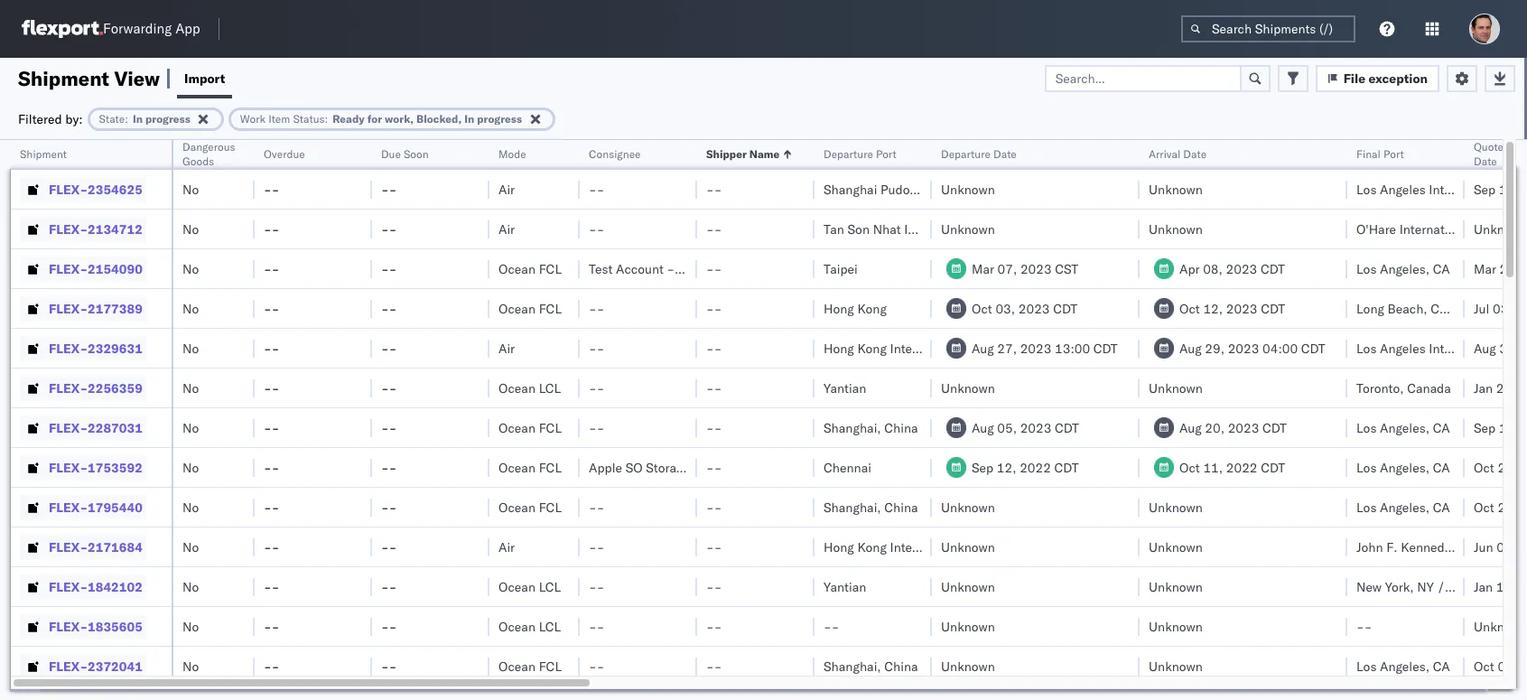 Task type: describe. For each thing, give the bounding box(es) containing it.
oct 12, 2023 cdt
[[1180, 300, 1285, 317]]

exception
[[1369, 70, 1428, 86]]

blocked,
[[416, 112, 462, 125]]

airp for 31,
[[1506, 340, 1527, 356]]

ocean lcl for flex-1842102
[[499, 579, 561, 595]]

flex-1835605 button
[[20, 614, 146, 639]]

flex-2134712 button
[[20, 216, 146, 242]]

flex-1835605
[[49, 618, 143, 635]]

13,
[[1499, 420, 1519, 436]]

20 for jul 03, 20
[[1516, 300, 1527, 317]]

mode
[[499, 147, 526, 161]]

dangerous goods button
[[173, 136, 248, 169]]

20 for jan 22, 20
[[1519, 380, 1527, 396]]

yantian for toronto, canada
[[824, 380, 867, 396]]

2023 for 29,
[[1228, 340, 1260, 356]]

airp for 12,
[[1506, 181, 1527, 197]]

work
[[240, 112, 266, 125]]

12, for 2023
[[1204, 300, 1223, 317]]

ocean lcl for flex-2256359
[[499, 380, 561, 396]]

departure for departure date
[[941, 147, 991, 161]]

test
[[589, 261, 613, 277]]

state
[[99, 112, 125, 125]]

toronto, canada
[[1357, 380, 1451, 396]]

cdt right the 04:00
[[1301, 340, 1326, 356]]

08,
[[1203, 261, 1223, 277]]

aug for aug 05, 2023 cdt
[[972, 420, 994, 436]]

shipment for shipment
[[20, 147, 67, 161]]

oct 11, 2022 cdt
[[1180, 459, 1285, 476]]

arrival date
[[1149, 147, 1207, 161]]

03, for oct
[[996, 300, 1015, 317]]

mar for mar 21, 2
[[1474, 261, 1497, 277]]

2 for sep 12, 2
[[1522, 181, 1527, 197]]

departure port button
[[815, 144, 914, 162]]

jul
[[1474, 300, 1490, 317]]

oct for oct 03, 2023 cdt
[[972, 300, 993, 317]]

ocean for flex-2372041
[[499, 658, 536, 674]]

resize handle column header for mode
[[558, 140, 580, 700]]

2023 for 03,
[[1019, 300, 1050, 317]]

state : in progress
[[99, 112, 190, 125]]

ocean for flex-2287031
[[499, 420, 536, 436]]

air for flex-2354625
[[499, 181, 515, 197]]

29,
[[1205, 340, 1225, 356]]

1795440
[[88, 499, 143, 515]]

ocean lcl for flex-1835605
[[499, 618, 561, 635]]

no for flex-2329631
[[182, 340, 199, 356]]

2171684
[[88, 539, 143, 555]]

quoted del
[[1474, 140, 1527, 168]]

2023 for 07,
[[1021, 261, 1052, 277]]

consignee
[[589, 147, 641, 161]]

2023 for 20,
[[1228, 420, 1260, 436]]

no for flex-1835605
[[182, 618, 199, 635]]

22,
[[1496, 380, 1516, 396]]

ny
[[1418, 579, 1434, 595]]

quoted del button
[[1465, 136, 1527, 169]]

flex-2329631
[[49, 340, 143, 356]]

axon
[[678, 261, 707, 277]]

(do
[[693, 459, 719, 476]]

shanghai, china for oct 21, 2
[[824, 499, 918, 515]]

shanghai, for oct 09, 2
[[824, 658, 881, 674]]

5 ocean fcl from the top
[[499, 499, 562, 515]]

china for oct 09, 2
[[885, 658, 918, 674]]

flex-2329631 button
[[20, 336, 146, 361]]

test account - axon
[[589, 261, 707, 277]]

oct for oct 09, 2
[[1474, 658, 1495, 674]]

1835605
[[88, 618, 143, 635]]

dangerous
[[182, 140, 235, 154]]

2329631
[[88, 340, 143, 356]]

flex-2354625 button
[[20, 177, 146, 202]]

no for flex-2256359
[[182, 380, 199, 396]]

flex- for 1753592
[[49, 459, 88, 476]]

china for oct 21, 2
[[885, 499, 918, 515]]

aug 27, 2023 13:00 cdt
[[972, 340, 1118, 356]]

canada
[[1407, 380, 1451, 396]]

ocean fcl for oct 03, 2023 cdt
[[499, 300, 562, 317]]

aug 05, 2023 cdt
[[972, 420, 1079, 436]]

2 for oct 24, 2
[[1521, 459, 1527, 476]]

2372041
[[88, 658, 143, 674]]

forwarding app
[[103, 20, 200, 37]]

hong kong
[[824, 300, 887, 317]]

2 for mar 21, 2
[[1523, 261, 1527, 277]]

27,
[[998, 340, 1017, 356]]

5 fcl from the top
[[539, 499, 562, 515]]

fcl for aug 05, 2023 cdt
[[539, 420, 562, 436]]

storage
[[646, 459, 690, 476]]

fcl for mar 07, 2023 cst
[[539, 261, 562, 277]]

flex-2354625
[[49, 181, 143, 197]]

4 resize handle column header from the left
[[468, 140, 490, 700]]

flexport. image
[[22, 20, 103, 38]]

3 resize handle column header from the left
[[350, 140, 372, 700]]

2287031
[[88, 420, 143, 436]]

angeles, for oct 21, 2
[[1380, 499, 1430, 515]]

by:
[[65, 111, 83, 127]]

jan for jan 19, 20
[[1474, 579, 1493, 595]]

chennai
[[824, 459, 872, 476]]

2 progress from the left
[[477, 112, 522, 125]]

no for flex-2177389
[[182, 300, 199, 317]]

beach,
[[1388, 300, 1428, 317]]

21, for oct
[[1498, 499, 1518, 515]]

2 : from the left
[[325, 112, 328, 125]]

kong
[[858, 300, 887, 317]]

13:00
[[1055, 340, 1090, 356]]

oct 03, 2023 cdt
[[972, 300, 1078, 317]]

final
[[1357, 147, 1381, 161]]

cst
[[1055, 261, 1079, 277]]

flex- for 2134712
[[49, 221, 88, 237]]

aug 20, 2023 cdt
[[1180, 420, 1287, 436]]

flex- for 2171684
[[49, 539, 88, 555]]

jul 03, 20
[[1474, 300, 1527, 317]]

ca for sep 13, 2
[[1433, 420, 1450, 436]]

toronto,
[[1357, 380, 1404, 396]]

fcl for oct 03, 2023 cdt
[[539, 300, 562, 317]]

sep 12, 2022 cdt
[[972, 459, 1079, 476]]

Search... text field
[[1045, 65, 1242, 92]]

cdt right 13:00
[[1094, 340, 1118, 356]]

los angeles international airp for sep 12, 2
[[1357, 181, 1527, 197]]

flex-1753592
[[49, 459, 143, 476]]

ocean for flex-1753592
[[499, 459, 536, 476]]

flex- for 1835605
[[49, 618, 88, 635]]

31,
[[1500, 340, 1519, 356]]

air for flex-2329631
[[499, 340, 515, 356]]

sep for sep 12, 2022 cdt
[[972, 459, 994, 476]]

resize handle column header for arrival date
[[1326, 140, 1348, 700]]

california
[[1431, 300, 1487, 317]]

1 : from the left
[[125, 112, 128, 125]]

los for mar 21, 2
[[1357, 261, 1377, 277]]

07,
[[998, 261, 1017, 277]]

los for oct 24, 2
[[1357, 459, 1377, 476]]

2023 for 05,
[[1020, 420, 1052, 436]]

no for flex-2372041
[[182, 658, 199, 674]]

resize handle column header for final port
[[1443, 140, 1465, 700]]

shanghai, for oct 21, 2
[[824, 499, 881, 515]]

aug for aug 31, 2
[[1474, 340, 1496, 356]]

filtered by:
[[18, 111, 83, 127]]

ocean fcl for mar 07, 2023 cst
[[499, 261, 562, 277]]

flex-2171684 button
[[20, 534, 146, 560]]

2154090
[[88, 261, 143, 277]]

taipei
[[824, 261, 858, 277]]

los angeles, ca for sep 13, 2
[[1357, 420, 1450, 436]]

flex- for 2256359
[[49, 380, 88, 396]]

2022 for 12,
[[1020, 459, 1051, 476]]

angeles for aug 31, 2
[[1380, 340, 1426, 356]]

los angeles, ca for oct 21, 2
[[1357, 499, 1450, 515]]

angeles for sep 12, 2
[[1380, 181, 1426, 197]]

24,
[[1498, 459, 1518, 476]]

file
[[1344, 70, 1366, 86]]



Task type: vqa. For each thing, say whether or not it's contained in the screenshot.
right the 'Documents'
no



Task type: locate. For each thing, give the bounding box(es) containing it.
12, down 08,
[[1204, 300, 1223, 317]]

3 china from the top
[[885, 658, 918, 674]]

4 no from the top
[[182, 300, 199, 317]]

2 angeles, from the top
[[1380, 420, 1430, 436]]

file exception
[[1344, 70, 1428, 86]]

o'hare international airport
[[1357, 221, 1516, 237]]

flex-1795440 button
[[20, 495, 146, 520]]

2 vertical spatial ocean lcl
[[499, 618, 561, 635]]

2 departure from the left
[[941, 147, 991, 161]]

flex-2256359
[[49, 380, 143, 396]]

jan 19, 20
[[1474, 579, 1527, 595]]

cdt down aug 05, 2023 cdt
[[1055, 459, 1079, 476]]

no for flex-2134712
[[182, 221, 199, 237]]

oct up jun
[[1474, 499, 1495, 515]]

-
[[264, 181, 272, 197], [272, 181, 279, 197], [381, 181, 389, 197], [389, 181, 397, 197], [589, 181, 597, 197], [597, 181, 605, 197], [706, 181, 714, 197], [714, 181, 722, 197], [264, 221, 272, 237], [272, 221, 279, 237], [381, 221, 389, 237], [389, 221, 397, 237], [589, 221, 597, 237], [597, 221, 605, 237], [706, 221, 714, 237], [714, 221, 722, 237], [264, 261, 272, 277], [272, 261, 279, 277], [381, 261, 389, 277], [389, 261, 397, 277], [667, 261, 675, 277], [706, 261, 714, 277], [714, 261, 722, 277], [264, 300, 272, 317], [272, 300, 279, 317], [381, 300, 389, 317], [389, 300, 397, 317], [589, 300, 597, 317], [597, 300, 605, 317], [706, 300, 714, 317], [714, 300, 722, 317], [264, 340, 272, 356], [272, 340, 279, 356], [381, 340, 389, 356], [389, 340, 397, 356], [589, 340, 597, 356], [597, 340, 605, 356], [706, 340, 714, 356], [714, 340, 722, 356], [264, 380, 272, 396], [272, 380, 279, 396], [381, 380, 389, 396], [389, 380, 397, 396], [589, 380, 597, 396], [597, 380, 605, 396], [706, 380, 714, 396], [714, 380, 722, 396], [264, 420, 272, 436], [272, 420, 279, 436], [381, 420, 389, 436], [389, 420, 397, 436], [589, 420, 597, 436], [597, 420, 605, 436], [706, 420, 714, 436], [714, 420, 722, 436], [264, 459, 272, 476], [272, 459, 279, 476], [381, 459, 389, 476], [389, 459, 397, 476], [706, 459, 714, 476], [714, 459, 722, 476], [264, 499, 272, 515], [272, 499, 279, 515], [381, 499, 389, 515], [389, 499, 397, 515], [589, 499, 597, 515], [597, 499, 605, 515], [706, 499, 714, 515], [714, 499, 722, 515], [264, 539, 272, 555], [272, 539, 279, 555], [381, 539, 389, 555], [389, 539, 397, 555], [589, 539, 597, 555], [597, 539, 605, 555], [706, 539, 714, 555], [714, 539, 722, 555], [264, 579, 272, 595], [272, 579, 279, 595], [381, 579, 389, 595], [389, 579, 397, 595], [589, 579, 597, 595], [597, 579, 605, 595], [706, 579, 714, 595], [714, 579, 722, 595], [264, 618, 272, 635], [272, 618, 279, 635], [381, 618, 389, 635], [389, 618, 397, 635], [589, 618, 597, 635], [597, 618, 605, 635], [706, 618, 714, 635], [714, 618, 722, 635], [824, 618, 832, 635], [832, 618, 840, 635], [1357, 618, 1365, 635], [1365, 618, 1372, 635], [264, 658, 272, 674], [272, 658, 279, 674], [381, 658, 389, 674], [389, 658, 397, 674], [589, 658, 597, 674], [597, 658, 605, 674], [706, 658, 714, 674], [714, 658, 722, 674]]

2 vertical spatial china
[[885, 658, 918, 674]]

0 vertical spatial jan
[[1474, 380, 1493, 396]]

2 03, from the left
[[1493, 300, 1513, 317]]

1 vertical spatial shanghai, china
[[824, 499, 918, 515]]

lcl for flex-1835605
[[539, 618, 561, 635]]

2023 down mar 07, 2023 cst
[[1019, 300, 1050, 317]]

view
[[114, 65, 160, 91]]

04:00
[[1263, 340, 1298, 356]]

international for aug
[[1429, 340, 1503, 356]]

2 for aug 31, 2
[[1523, 340, 1527, 356]]

2 right 13, at the bottom right of the page
[[1522, 420, 1527, 436]]

mar 07, 2023 cst
[[972, 261, 1079, 277]]

ca left the oct 24, 2 at right bottom
[[1433, 459, 1450, 476]]

1 2022 from the left
[[1020, 459, 1051, 476]]

ocean fcl for aug 05, 2023 cdt
[[499, 420, 562, 436]]

1 horizontal spatial 05,
[[1497, 539, 1517, 555]]

12, down aug 05, 2023 cdt
[[997, 459, 1017, 476]]

cdt down "aug 20, 2023 cdt"
[[1261, 459, 1285, 476]]

8 resize handle column header from the left
[[911, 140, 932, 700]]

4 los from the top
[[1357, 420, 1377, 436]]

los angeles, ca
[[1357, 261, 1450, 277], [1357, 420, 1450, 436], [1357, 459, 1450, 476], [1357, 499, 1450, 515], [1357, 658, 1450, 674]]

0 vertical spatial 20
[[1516, 300, 1527, 317]]

2 for sep 13, 2
[[1522, 420, 1527, 436]]

in right state
[[133, 112, 143, 125]]

cdt up "oct 12, 2023 cdt"
[[1261, 261, 1285, 277]]

0 vertical spatial sep
[[1474, 181, 1496, 197]]

international for sep
[[1429, 181, 1503, 197]]

1 vertical spatial jan
[[1474, 579, 1493, 595]]

03, up 27,
[[996, 300, 1015, 317]]

19,
[[1496, 579, 1516, 595]]

final port button
[[1348, 144, 1447, 162]]

2023 right 08,
[[1226, 261, 1258, 277]]

los angeles international airp up o'hare international airport
[[1357, 181, 1527, 197]]

0 horizontal spatial 03,
[[996, 300, 1015, 317]]

flex- for 2287031
[[49, 420, 88, 436]]

airp down quoted del
[[1506, 181, 1527, 197]]

3 lcl from the top
[[539, 618, 561, 635]]

oct down mar 07, 2023 cst
[[972, 300, 993, 317]]

1 lcl from the top
[[539, 380, 561, 396]]

0 horizontal spatial mar
[[972, 261, 994, 277]]

ca for mar 21, 2
[[1433, 261, 1450, 277]]

ca for oct 09, 2
[[1433, 658, 1450, 674]]

mar
[[972, 261, 994, 277], [1474, 261, 1497, 277]]

1 vertical spatial angeles
[[1380, 340, 1426, 356]]

overdue
[[264, 147, 305, 161]]

9 flex- from the top
[[49, 499, 88, 515]]

shanghai, china for sep 13, 2
[[824, 420, 918, 436]]

flex- for 2329631
[[49, 340, 88, 356]]

ca down canada
[[1433, 420, 1450, 436]]

3 flex- from the top
[[49, 261, 88, 277]]

0 vertical spatial 12,
[[1499, 181, 1519, 197]]

los angeles, ca for oct 24, 2
[[1357, 459, 1450, 476]]

not
[[723, 459, 748, 476]]

angeles, for oct 24, 2
[[1380, 459, 1430, 476]]

20 for jan 19, 20
[[1519, 579, 1527, 595]]

port for departure port
[[876, 147, 897, 161]]

1 vertical spatial shipment
[[20, 147, 67, 161]]

shanghai, china
[[824, 420, 918, 436], [824, 499, 918, 515], [824, 658, 918, 674]]

flex-2134712
[[49, 221, 143, 237]]

5 flex- from the top
[[49, 340, 88, 356]]

2 los angeles, ca from the top
[[1357, 420, 1450, 436]]

los angeles, ca for mar 21, 2
[[1357, 261, 1450, 277]]

jan 22, 20
[[1474, 380, 1527, 396]]

flex- for 1795440
[[49, 499, 88, 515]]

2023 right 27,
[[1020, 340, 1052, 356]]

1 horizontal spatial 12,
[[1204, 300, 1223, 317]]

11,
[[1204, 459, 1223, 476]]

aug left "31,"
[[1474, 340, 1496, 356]]

1 ocean fcl from the top
[[499, 261, 562, 277]]

jan left 22,
[[1474, 380, 1493, 396]]

2 vertical spatial sep
[[972, 459, 994, 476]]

1 air from the top
[[499, 181, 515, 197]]

2 in from the left
[[464, 112, 474, 125]]

fcl for sep 12, 2022 cdt
[[539, 459, 562, 476]]

shanghai, for sep 13, 2
[[824, 420, 881, 436]]

los for sep 12, 2
[[1357, 181, 1377, 197]]

5 los from the top
[[1357, 459, 1377, 476]]

0 vertical spatial yantian
[[824, 380, 867, 396]]

2 airp from the top
[[1506, 340, 1527, 356]]

ocean fcl
[[499, 261, 562, 277], [499, 300, 562, 317], [499, 420, 562, 436], [499, 459, 562, 476], [499, 499, 562, 515], [499, 658, 562, 674]]

2 right 24,
[[1521, 459, 1527, 476]]

5 ocean from the top
[[499, 459, 536, 476]]

port for final port
[[1384, 147, 1404, 161]]

2 up jul 03, 20
[[1523, 261, 1527, 277]]

3 los from the top
[[1357, 340, 1377, 356]]

sep left 13, at the bottom right of the page
[[1474, 420, 1496, 436]]

2 shanghai, china from the top
[[824, 499, 918, 515]]

resize handle column header for consignee
[[676, 140, 697, 700]]

shipment for shipment view
[[18, 65, 109, 91]]

2023
[[1021, 261, 1052, 277], [1226, 261, 1258, 277], [1019, 300, 1050, 317], [1226, 300, 1258, 317], [1020, 340, 1052, 356], [1228, 340, 1260, 356], [1020, 420, 1052, 436], [1228, 420, 1260, 436]]

0 vertical spatial angeles
[[1380, 181, 1426, 197]]

0 vertical spatial 05,
[[998, 420, 1017, 436]]

ocean for flex-2177389
[[499, 300, 536, 317]]

2256359
[[88, 380, 143, 396]]

sep down the quoted del button on the right of page
[[1474, 181, 1496, 197]]

2022 right 11,
[[1226, 459, 1258, 476]]

china
[[885, 420, 918, 436], [885, 499, 918, 515], [885, 658, 918, 674]]

no for flex-1842102
[[182, 579, 199, 595]]

1 jan from the top
[[1474, 380, 1493, 396]]

2 vertical spatial shanghai, china
[[824, 658, 918, 674]]

departure for departure port
[[824, 147, 873, 161]]

no for flex-2171684
[[182, 539, 199, 555]]

no for flex-1795440
[[182, 499, 199, 515]]

12, down quoted del
[[1499, 181, 1519, 197]]

ocean lcl
[[499, 380, 561, 396], [499, 579, 561, 595], [499, 618, 561, 635]]

mode button
[[490, 144, 562, 162]]

los for sep 13, 2
[[1357, 420, 1377, 436]]

lcl for flex-1842102
[[539, 579, 561, 595]]

jun
[[1474, 539, 1494, 555]]

flex-1842102 button
[[20, 574, 146, 599]]

1 ca from the top
[[1433, 261, 1450, 277]]

21,
[[1500, 261, 1520, 277], [1498, 499, 1518, 515]]

long
[[1357, 300, 1385, 317]]

newark,
[[1449, 579, 1496, 595]]

11 flex- from the top
[[49, 579, 88, 595]]

/
[[1438, 579, 1445, 595]]

flex-1753592 button
[[20, 455, 146, 480]]

9 resize handle column header from the left
[[1118, 140, 1140, 700]]

21, up jul 03, 20
[[1500, 261, 1520, 277]]

20 right jul
[[1516, 300, 1527, 317]]

international
[[1429, 181, 1503, 197], [1400, 221, 1473, 237], [1429, 340, 1503, 356]]

flex- up flex-2329631 button
[[49, 300, 88, 317]]

flex-2287031
[[49, 420, 143, 436]]

20 right nj
[[1519, 579, 1527, 595]]

lcl for flex-2256359
[[539, 380, 561, 396]]

1 departure from the left
[[824, 147, 873, 161]]

1 horizontal spatial in
[[464, 112, 474, 125]]

flex- inside "button"
[[49, 459, 88, 476]]

3 angeles, from the top
[[1380, 459, 1430, 476]]

12 flex- from the top
[[49, 618, 88, 635]]

flex- down flex-2329631 button
[[49, 380, 88, 396]]

flex-1795440
[[49, 499, 143, 515]]

6 resize handle column header from the left
[[676, 140, 697, 700]]

12, for 2
[[1499, 181, 1519, 197]]

1 horizontal spatial 2022
[[1226, 459, 1258, 476]]

1 los from the top
[[1357, 181, 1377, 197]]

2 shanghai, from the top
[[824, 499, 881, 515]]

work,
[[385, 112, 414, 125]]

1 horizontal spatial mar
[[1474, 261, 1497, 277]]

1 03, from the left
[[996, 300, 1015, 317]]

flex-2177389 button
[[20, 296, 146, 321]]

3 ocean lcl from the top
[[499, 618, 561, 635]]

8 ocean from the top
[[499, 618, 536, 635]]

2 vertical spatial shanghai,
[[824, 658, 881, 674]]

progress up dangerous
[[145, 112, 190, 125]]

arrival
[[1149, 147, 1181, 161]]

china for sep 13, 2
[[885, 420, 918, 436]]

angeles up toronto, canada
[[1380, 340, 1426, 356]]

1 ocean from the top
[[499, 261, 536, 277]]

1 vertical spatial shanghai,
[[824, 499, 881, 515]]

due
[[381, 147, 401, 161]]

20 right 22,
[[1519, 380, 1527, 396]]

angeles, for oct 09, 2
[[1380, 658, 1430, 674]]

aug left 29, in the right of the page
[[1180, 340, 1202, 356]]

0 horizontal spatial :
[[125, 112, 128, 125]]

: left ready
[[325, 112, 328, 125]]

flex- up the 'flex-2171684' button
[[49, 499, 88, 515]]

oct for oct 21, 2
[[1474, 499, 1495, 515]]

3 ca from the top
[[1433, 459, 1450, 476]]

1 vertical spatial airp
[[1506, 340, 1527, 356]]

1 angeles, from the top
[[1380, 261, 1430, 277]]

departure port
[[824, 147, 897, 161]]

2 down the oct 24, 2 at right bottom
[[1521, 499, 1527, 515]]

1 horizontal spatial 03,
[[1493, 300, 1513, 317]]

2022 down aug 05, 2023 cdt
[[1020, 459, 1051, 476]]

arrival date button
[[1140, 144, 1330, 162]]

2 for jun 05, 2
[[1520, 539, 1527, 555]]

Search Shipments (/) text field
[[1182, 15, 1356, 42]]

shipment inside button
[[20, 147, 67, 161]]

2177389
[[88, 300, 143, 317]]

1 horizontal spatial port
[[1384, 147, 1404, 161]]

2 ocean from the top
[[499, 300, 536, 317]]

flex-2372041
[[49, 658, 143, 674]]

oct for oct 12, 2023 cdt
[[1180, 300, 1200, 317]]

flex-2287031 button
[[20, 415, 146, 440]]

7 flex- from the top
[[49, 420, 88, 436]]

aug up sep 12, 2022 cdt
[[972, 420, 994, 436]]

0 horizontal spatial 2022
[[1020, 459, 1051, 476]]

8 no from the top
[[182, 459, 199, 476]]

4 ca from the top
[[1433, 499, 1450, 515]]

final port
[[1357, 147, 1404, 161]]

ca for oct 24, 2
[[1433, 459, 1450, 476]]

jan for jan 22, 20
[[1474, 380, 1493, 396]]

oct left 11,
[[1180, 459, 1200, 476]]

1 horizontal spatial :
[[325, 112, 328, 125]]

0 horizontal spatial port
[[876, 147, 897, 161]]

sep down aug 05, 2023 cdt
[[972, 459, 994, 476]]

unknown
[[941, 181, 995, 197], [1149, 181, 1203, 197], [941, 221, 995, 237], [1149, 221, 1203, 237], [1474, 221, 1527, 237], [941, 380, 995, 396], [1149, 380, 1203, 396], [941, 499, 995, 515], [1149, 499, 1203, 515], [941, 539, 995, 555], [1149, 539, 1203, 555], [941, 579, 995, 595], [1149, 579, 1203, 595], [941, 618, 995, 635], [1149, 618, 1203, 635], [1474, 618, 1527, 635], [941, 658, 995, 674], [1149, 658, 1203, 674]]

apple
[[589, 459, 622, 476]]

cdt for aug 20, 2023 cdt
[[1263, 420, 1287, 436]]

cdt up sep 12, 2022 cdt
[[1055, 420, 1079, 436]]

2023 down "apr 08, 2023 cdt"
[[1226, 300, 1258, 317]]

flex- for 1842102
[[49, 579, 88, 595]]

shanghai, china for oct 09, 2
[[824, 658, 918, 674]]

7 ocean from the top
[[499, 579, 536, 595]]

long beach, california
[[1357, 300, 1487, 317]]

1 los angeles, ca from the top
[[1357, 261, 1450, 277]]

use)
[[751, 459, 783, 476]]

ca for oct 21, 2
[[1433, 499, 1450, 515]]

flex- down flex-2134712 button at the left top of page
[[49, 261, 88, 277]]

0 vertical spatial 21,
[[1500, 261, 1520, 277]]

flex- down flex-2256359 button
[[49, 420, 88, 436]]

2 vertical spatial lcl
[[539, 618, 561, 635]]

2 vertical spatial international
[[1429, 340, 1503, 356]]

ocean fcl for sep 12, 2022 cdt
[[499, 459, 562, 476]]

resize handle column header for dangerous goods
[[233, 140, 255, 700]]

05, up sep 12, 2022 cdt
[[998, 420, 1017, 436]]

4 ocean from the top
[[499, 420, 536, 436]]

2 ca from the top
[[1433, 420, 1450, 436]]

4 los angeles, ca from the top
[[1357, 499, 1450, 515]]

5 los angeles, ca from the top
[[1357, 658, 1450, 674]]

ca left oct 09, 2
[[1433, 658, 1450, 674]]

5 angeles, from the top
[[1380, 658, 1430, 674]]

6 ocean fcl from the top
[[499, 658, 562, 674]]

date inside button
[[1184, 147, 1207, 161]]

1 horizontal spatial date
[[1184, 147, 1207, 161]]

0 vertical spatial airp
[[1506, 181, 1527, 197]]

ocean for flex-1795440
[[499, 499, 536, 515]]

date inside button
[[994, 147, 1017, 161]]

cdt up oct 11, 2022 cdt
[[1263, 420, 1287, 436]]

oct 21, 2
[[1474, 499, 1527, 515]]

2 right 09,
[[1521, 658, 1527, 674]]

2 air from the top
[[499, 221, 515, 237]]

york,
[[1385, 579, 1414, 595]]

10 flex- from the top
[[49, 539, 88, 555]]

los
[[1357, 181, 1377, 197], [1357, 261, 1377, 277], [1357, 340, 1377, 356], [1357, 420, 1377, 436], [1357, 459, 1377, 476], [1357, 499, 1377, 515], [1357, 658, 1377, 674]]

international down california
[[1429, 340, 1503, 356]]

2 ocean fcl from the top
[[499, 300, 562, 317]]

flex- down flex-2177389 button
[[49, 340, 88, 356]]

flex- down flex-1795440 button
[[49, 539, 88, 555]]

flex- for 2154090
[[49, 261, 88, 277]]

11 resize handle column header from the left
[[1443, 140, 1465, 700]]

0 vertical spatial international
[[1429, 181, 1503, 197]]

3 air from the top
[[499, 340, 515, 356]]

5 resize handle column header from the left
[[558, 140, 580, 700]]

import button
[[177, 58, 232, 98]]

resize handle column header for shipment
[[150, 140, 172, 700]]

2 2022 from the left
[[1226, 459, 1258, 476]]

cdt for oct 12, 2023 cdt
[[1261, 300, 1285, 317]]

0 horizontal spatial departure
[[824, 147, 873, 161]]

1 china from the top
[[885, 420, 918, 436]]

shipment up by:
[[18, 65, 109, 91]]

0 horizontal spatial progress
[[145, 112, 190, 125]]

cdt down cst
[[1053, 300, 1078, 317]]

0 vertical spatial ocean lcl
[[499, 380, 561, 396]]

1 vertical spatial international
[[1400, 221, 1473, 237]]

ca down o'hare international airport
[[1433, 261, 1450, 277]]

0 horizontal spatial 05,
[[998, 420, 1017, 436]]

0 vertical spatial shanghai, china
[[824, 420, 918, 436]]

los for aug 31, 2
[[1357, 340, 1377, 356]]

6 ocean from the top
[[499, 499, 536, 515]]

cdt up the 04:00
[[1261, 300, 1285, 317]]

1 vertical spatial los angeles international airp
[[1357, 340, 1527, 356]]

shanghai,
[[824, 420, 881, 436], [824, 499, 881, 515], [824, 658, 881, 674]]

flex- up flex-2372041 button
[[49, 618, 88, 635]]

progress up the mode
[[477, 112, 522, 125]]

2 horizontal spatial 12,
[[1499, 181, 1519, 197]]

shipment view
[[18, 65, 160, 91]]

2 no from the top
[[182, 221, 199, 237]]

8 flex- from the top
[[49, 459, 88, 476]]

cdt for oct 03, 2023 cdt
[[1053, 300, 1078, 317]]

cdt for oct 11, 2022 cdt
[[1261, 459, 1285, 476]]

2 jan from the top
[[1474, 579, 1493, 595]]

flex-2256359 button
[[20, 375, 146, 401]]

aug left 20,
[[1180, 420, 1202, 436]]

1 flex- from the top
[[49, 181, 88, 197]]

flex- down flex-2354625 button
[[49, 221, 88, 237]]

1 horizontal spatial progress
[[477, 112, 522, 125]]

0 horizontal spatial in
[[133, 112, 143, 125]]

2 los angeles international airp from the top
[[1357, 340, 1527, 356]]

mar up jul
[[1474, 261, 1497, 277]]

yantian
[[824, 380, 867, 396], [824, 579, 867, 595]]

app
[[175, 20, 200, 37]]

7 los from the top
[[1357, 658, 1377, 674]]

2134712
[[88, 221, 143, 237]]

1 vertical spatial sep
[[1474, 420, 1496, 436]]

1 vertical spatial yantian
[[824, 579, 867, 595]]

13 flex- from the top
[[49, 658, 88, 674]]

airport
[[1476, 221, 1516, 237]]

3 ocean from the top
[[499, 380, 536, 396]]

flex- up flex-1795440 button
[[49, 459, 88, 476]]

05, for jun
[[1497, 539, 1517, 555]]

2023 for 27,
[[1020, 340, 1052, 356]]

1 vertical spatial 21,
[[1498, 499, 1518, 515]]

2 right "31,"
[[1523, 340, 1527, 356]]

flex- up flex-1835605 button
[[49, 579, 88, 595]]

1 vertical spatial lcl
[[539, 579, 561, 595]]

0 vertical spatial shanghai,
[[824, 420, 881, 436]]

5 ca from the top
[[1433, 658, 1450, 674]]

0 horizontal spatial 12,
[[997, 459, 1017, 476]]

oct down apr
[[1180, 300, 1200, 317]]

6 los from the top
[[1357, 499, 1377, 515]]

cdt for apr 08, 2023 cdt
[[1261, 261, 1285, 277]]

1 vertical spatial china
[[885, 499, 918, 515]]

flex- down flex-1835605 button
[[49, 658, 88, 674]]

7 resize handle column header from the left
[[793, 140, 815, 700]]

aug left 27,
[[972, 340, 994, 356]]

work item status : ready for work, blocked, in progress
[[240, 112, 522, 125]]

oct left 24,
[[1474, 459, 1495, 476]]

0 vertical spatial shipment
[[18, 65, 109, 91]]

quoted
[[1474, 140, 1510, 154]]

3 shanghai, from the top
[[824, 658, 881, 674]]

2 los from the top
[[1357, 261, 1377, 277]]

resize handle column header
[[150, 140, 172, 700], [233, 140, 255, 700], [350, 140, 372, 700], [468, 140, 490, 700], [558, 140, 580, 700], [676, 140, 697, 700], [793, 140, 815, 700], [911, 140, 932, 700], [1118, 140, 1140, 700], [1326, 140, 1348, 700], [1443, 140, 1465, 700]]

angeles down final port button
[[1380, 181, 1426, 197]]

1 progress from the left
[[145, 112, 190, 125]]

international right "o'hare"
[[1400, 221, 1473, 237]]

2 yantian from the top
[[824, 579, 867, 595]]

0 vertical spatial china
[[885, 420, 918, 436]]

13 no from the top
[[182, 658, 199, 674]]

3 los angeles, ca from the top
[[1357, 459, 1450, 476]]

date for arrival date
[[1184, 147, 1207, 161]]

1 vertical spatial 12,
[[1204, 300, 1223, 317]]

2 vertical spatial 12,
[[997, 459, 1017, 476]]

mar left 07,
[[972, 261, 994, 277]]

2 lcl from the top
[[539, 579, 561, 595]]

jan left 19, at the bottom
[[1474, 579, 1493, 595]]

flex- inside button
[[49, 261, 88, 277]]

in right the 'blocked,'
[[464, 112, 474, 125]]

1 shanghai, china from the top
[[824, 420, 918, 436]]

angeles,
[[1380, 261, 1430, 277], [1380, 420, 1430, 436], [1380, 459, 1430, 476], [1380, 499, 1430, 515], [1380, 658, 1430, 674]]

shipment down filtered
[[20, 147, 67, 161]]

1 angeles from the top
[[1380, 181, 1426, 197]]

forwarding
[[103, 20, 172, 37]]

no for flex-2154090
[[182, 261, 199, 277]]

ocean
[[499, 261, 536, 277], [499, 300, 536, 317], [499, 380, 536, 396], [499, 420, 536, 436], [499, 459, 536, 476], [499, 499, 536, 515], [499, 579, 536, 595], [499, 618, 536, 635], [499, 658, 536, 674]]

los angeles international airp up canada
[[1357, 340, 1527, 356]]

1 horizontal spatial departure
[[941, 147, 991, 161]]

4 angeles, from the top
[[1380, 499, 1430, 515]]

resize handle column header for shipper name
[[793, 140, 815, 700]]

0 horizontal spatial date
[[994, 147, 1017, 161]]

2023 right 29, in the right of the page
[[1228, 340, 1260, 356]]

12 no from the top
[[182, 618, 199, 635]]

2022 for 11,
[[1226, 459, 1258, 476]]

1 vertical spatial ocean lcl
[[499, 579, 561, 595]]

so
[[626, 459, 643, 476]]

airp up 22,
[[1506, 340, 1527, 356]]

1 vertical spatial 05,
[[1497, 539, 1517, 555]]

1 ocean lcl from the top
[[499, 380, 561, 396]]

1 vertical spatial 20
[[1519, 380, 1527, 396]]

: down view
[[125, 112, 128, 125]]

ca left oct 21, 2
[[1433, 499, 1450, 515]]

nj
[[1499, 579, 1514, 595]]

6 fcl from the top
[[539, 658, 562, 674]]

2 right jun
[[1520, 539, 1527, 555]]

3 no from the top
[[182, 261, 199, 277]]

21, down 24,
[[1498, 499, 1518, 515]]

2 mar from the left
[[1474, 261, 1497, 277]]

los for oct 21, 2
[[1357, 499, 1377, 515]]

new
[[1357, 579, 1382, 595]]

1 fcl from the top
[[539, 261, 562, 277]]

1 mar from the left
[[972, 261, 994, 277]]

no for flex-2287031
[[182, 420, 199, 436]]

2 vertical spatial 20
[[1519, 579, 1527, 595]]

3 shanghai, china from the top
[[824, 658, 918, 674]]

03, right jul
[[1493, 300, 1513, 317]]

7 no from the top
[[182, 420, 199, 436]]

flex-2372041 button
[[20, 654, 146, 679]]

20,
[[1205, 420, 1225, 436]]

resize handle column header for departure date
[[1118, 140, 1140, 700]]

new york, ny / newark, nj
[[1357, 579, 1514, 595]]

9 no from the top
[[182, 499, 199, 515]]

1 resize handle column header from the left
[[150, 140, 172, 700]]

05,
[[998, 420, 1017, 436], [1497, 539, 1517, 555]]

name
[[750, 147, 780, 161]]

1842102
[[88, 579, 143, 595]]

sep for sep 13, 2
[[1474, 420, 1496, 436]]

2 angeles from the top
[[1380, 340, 1426, 356]]

departure date button
[[932, 144, 1122, 162]]

--
[[264, 181, 279, 197], [381, 181, 397, 197], [589, 181, 605, 197], [706, 181, 722, 197], [264, 221, 279, 237], [381, 221, 397, 237], [589, 221, 605, 237], [706, 221, 722, 237], [264, 261, 279, 277], [381, 261, 397, 277], [706, 261, 722, 277], [264, 300, 279, 317], [381, 300, 397, 317], [589, 300, 605, 317], [706, 300, 722, 317], [264, 340, 279, 356], [381, 340, 397, 356], [589, 340, 605, 356], [706, 340, 722, 356], [264, 380, 279, 396], [381, 380, 397, 396], [589, 380, 605, 396], [706, 380, 722, 396], [264, 420, 279, 436], [381, 420, 397, 436], [589, 420, 605, 436], [706, 420, 722, 436], [264, 459, 279, 476], [381, 459, 397, 476], [706, 459, 722, 476], [264, 499, 279, 515], [381, 499, 397, 515], [589, 499, 605, 515], [706, 499, 722, 515], [264, 539, 279, 555], [381, 539, 397, 555], [589, 539, 605, 555], [706, 539, 722, 555], [264, 579, 279, 595], [381, 579, 397, 595], [589, 579, 605, 595], [706, 579, 722, 595], [264, 618, 279, 635], [381, 618, 397, 635], [589, 618, 605, 635], [706, 618, 722, 635], [824, 618, 840, 635], [1357, 618, 1372, 635], [264, 658, 279, 674], [381, 658, 397, 674], [589, 658, 605, 674], [706, 658, 722, 674]]

flex- for 2372041
[[49, 658, 88, 674]]

0 vertical spatial los angeles international airp
[[1357, 181, 1527, 197]]

los angeles, ca for oct 09, 2
[[1357, 658, 1450, 674]]

05, right jun
[[1497, 539, 1517, 555]]

1 in from the left
[[133, 112, 143, 125]]

2023 for 08,
[[1226, 261, 1258, 277]]

shipper name
[[706, 147, 780, 161]]

2 down quoted del
[[1522, 181, 1527, 197]]

flex- down shipment button on the top
[[49, 181, 88, 197]]

oct left 09,
[[1474, 658, 1495, 674]]

6 flex- from the top
[[49, 380, 88, 396]]

2023 up sep 12, 2022 cdt
[[1020, 420, 1052, 436]]

0 vertical spatial lcl
[[539, 380, 561, 396]]

cdt for aug 05, 2023 cdt
[[1055, 420, 1079, 436]]

aug for aug 27, 2023 13:00 cdt
[[972, 340, 994, 356]]

2 fcl from the top
[[539, 300, 562, 317]]

2023 right 20,
[[1228, 420, 1260, 436]]

flex-2177389
[[49, 300, 143, 317]]

shipper
[[706, 147, 747, 161]]

2023 right 07,
[[1021, 261, 1052, 277]]

1753592
[[88, 459, 143, 476]]

international down the quoted del button on the right of page
[[1429, 181, 1503, 197]]



